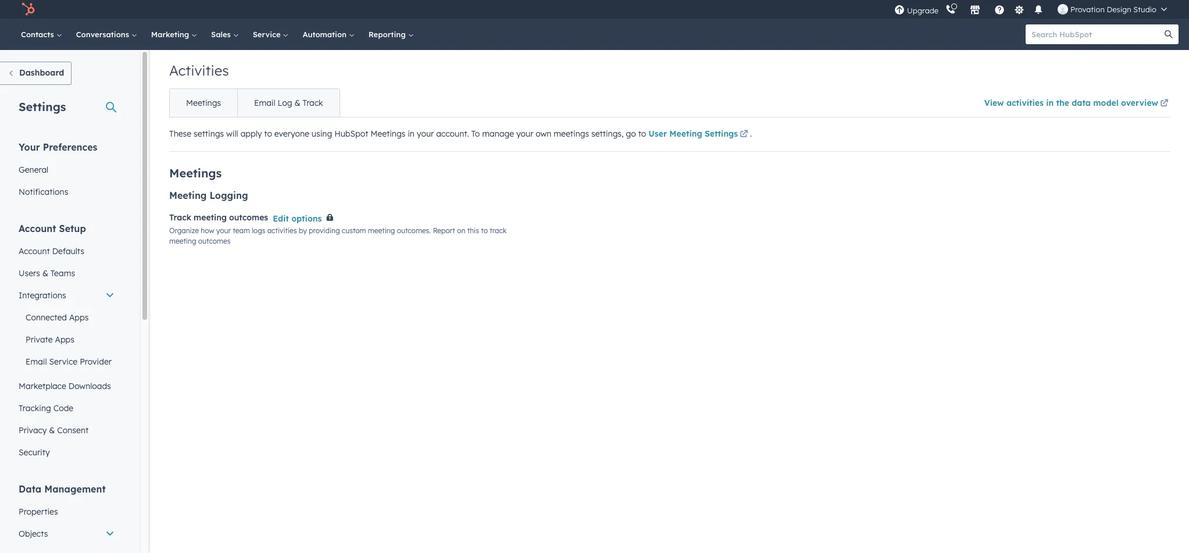 Task type: describe. For each thing, give the bounding box(es) containing it.
email for email service provider
[[26, 356, 47, 367]]

downloads
[[68, 381, 111, 391]]

properties link
[[12, 501, 122, 523]]

track meeting outcomes edit options
[[169, 212, 322, 224]]

provation design studio button
[[1051, 0, 1174, 19]]

calling icon button
[[941, 2, 961, 17]]

provation
[[1071, 5, 1105, 14]]

1 horizontal spatial your
[[417, 129, 434, 139]]

notifications
[[19, 187, 68, 197]]

go
[[626, 129, 636, 139]]

to
[[471, 129, 480, 139]]

marketplaces image
[[970, 5, 981, 16]]

notifications link
[[12, 181, 122, 203]]

marketing
[[151, 30, 191, 39]]

marketplace
[[19, 381, 66, 391]]

using
[[312, 129, 332, 139]]

sales link
[[204, 19, 246, 50]]

users & teams link
[[12, 262, 122, 284]]

email service provider link
[[12, 351, 122, 373]]

search image
[[1165, 30, 1173, 38]]

how
[[201, 226, 214, 235]]

marketplaces button
[[963, 0, 987, 19]]

2 horizontal spatial your
[[516, 129, 534, 139]]

defaults
[[52, 246, 84, 256]]

private apps link
[[12, 329, 122, 351]]

hubspot
[[334, 129, 368, 139]]

view
[[984, 98, 1004, 108]]

private apps
[[26, 334, 74, 345]]

1 horizontal spatial settings
[[705, 129, 738, 139]]

email for email log & track
[[254, 98, 275, 108]]

account defaults
[[19, 246, 84, 256]]

integrations
[[19, 290, 66, 301]]

email log & track link
[[237, 89, 339, 117]]

logging
[[210, 190, 248, 201]]

edit options button
[[273, 211, 322, 225]]

marketplace downloads
[[19, 381, 111, 391]]

setup
[[59, 223, 86, 234]]

apply
[[241, 129, 262, 139]]

0 vertical spatial &
[[294, 98, 300, 108]]

providing
[[309, 226, 340, 235]]

search button
[[1159, 24, 1179, 44]]

activities inside 'link'
[[1007, 98, 1044, 108]]

view activities in the data model overview
[[984, 98, 1158, 108]]

this
[[467, 226, 479, 235]]

activities
[[169, 62, 229, 79]]

conversations link
[[69, 19, 144, 50]]

dashboard
[[19, 67, 64, 78]]

meeting inside 'user meeting settings' link
[[670, 129, 702, 139]]

private
[[26, 334, 53, 345]]

account for account defaults
[[19, 246, 50, 256]]

settings link
[[1012, 3, 1026, 15]]

marketplace downloads link
[[12, 375, 122, 397]]

general link
[[12, 159, 122, 181]]

settings,
[[591, 129, 624, 139]]

code
[[53, 403, 73, 413]]

your preferences
[[19, 141, 97, 153]]

apps for connected apps
[[69, 312, 89, 323]]

contacts link
[[14, 19, 69, 50]]

1 vertical spatial in
[[408, 129, 415, 139]]

upgrade
[[907, 6, 939, 15]]

privacy & consent
[[19, 425, 88, 436]]

link opens in a new window image
[[740, 128, 748, 142]]

consent
[[57, 425, 88, 436]]

automation link
[[296, 19, 362, 50]]

marketing link
[[144, 19, 204, 50]]

hubspot link
[[14, 2, 44, 16]]

in inside view activities in the data model overview 'link'
[[1046, 98, 1054, 108]]

options
[[291, 213, 322, 224]]

data management element
[[12, 483, 122, 553]]

users
[[19, 268, 40, 279]]

account defaults link
[[12, 240, 122, 262]]

provation design studio
[[1071, 5, 1157, 14]]

organize how your team logs activities by providing custom meeting outcomes. report on this to track meeting outcomes
[[169, 226, 507, 246]]

your
[[19, 141, 40, 153]]

service inside account setup element
[[49, 356, 77, 367]]

& for consent
[[49, 425, 55, 436]]

notifications button
[[1029, 0, 1049, 19]]

model
[[1093, 98, 1119, 108]]

data
[[19, 483, 41, 495]]

by
[[299, 226, 307, 235]]

edit
[[273, 213, 289, 224]]



Task type: locate. For each thing, give the bounding box(es) containing it.
properties
[[19, 507, 58, 517]]

your left account.
[[417, 129, 434, 139]]

1 vertical spatial &
[[42, 268, 48, 279]]

meetings
[[186, 98, 221, 108], [371, 129, 406, 139], [169, 166, 222, 180]]

0 horizontal spatial &
[[42, 268, 48, 279]]

account up the users
[[19, 246, 50, 256]]

logs
[[252, 226, 265, 235]]

0 horizontal spatial your
[[216, 226, 231, 235]]

james peterson image
[[1058, 4, 1068, 15]]

apps
[[69, 312, 89, 323], [55, 334, 74, 345]]

meetings up 'meeting logging' at the top
[[169, 166, 222, 180]]

contacts
[[21, 30, 56, 39]]

0 horizontal spatial meeting
[[169, 190, 207, 201]]

to right this
[[481, 226, 488, 235]]

0 horizontal spatial activities
[[267, 226, 297, 235]]

hubspot image
[[21, 2, 35, 16]]

.
[[750, 129, 752, 139]]

meeting down organize
[[169, 237, 196, 246]]

notifications image
[[1033, 5, 1044, 16]]

management
[[44, 483, 106, 495]]

outcomes inside track meeting outcomes edit options
[[229, 212, 268, 223]]

report
[[433, 226, 455, 235]]

track inside track meeting outcomes edit options
[[169, 212, 191, 223]]

2 horizontal spatial &
[[294, 98, 300, 108]]

to right "go"
[[638, 129, 646, 139]]

account for account setup
[[19, 223, 56, 234]]

1 horizontal spatial service
[[253, 30, 283, 39]]

track
[[303, 98, 323, 108], [169, 212, 191, 223]]

general
[[19, 165, 48, 175]]

apps for private apps
[[55, 334, 74, 345]]

service down private apps link
[[49, 356, 77, 367]]

0 vertical spatial track
[[303, 98, 323, 108]]

track right "log"
[[303, 98, 323, 108]]

studio
[[1134, 5, 1157, 14]]

tracking code link
[[12, 397, 122, 419]]

sales
[[211, 30, 233, 39]]

0 vertical spatial service
[[253, 30, 283, 39]]

email inside account setup element
[[26, 356, 47, 367]]

1 horizontal spatial in
[[1046, 98, 1054, 108]]

meetings up settings
[[186, 98, 221, 108]]

reporting
[[369, 30, 408, 39]]

team
[[233, 226, 250, 235]]

track inside navigation
[[303, 98, 323, 108]]

1 vertical spatial email
[[26, 356, 47, 367]]

on
[[457, 226, 465, 235]]

activities down the edit on the left
[[267, 226, 297, 235]]

meetings link
[[170, 89, 237, 117]]

link opens in a new window image
[[1160, 97, 1169, 111], [1160, 99, 1169, 108], [740, 130, 748, 139]]

&
[[294, 98, 300, 108], [42, 268, 48, 279], [49, 425, 55, 436]]

your
[[417, 129, 434, 139], [516, 129, 534, 139], [216, 226, 231, 235]]

0 vertical spatial in
[[1046, 98, 1054, 108]]

custom
[[342, 226, 366, 235]]

connected
[[26, 312, 67, 323]]

1 horizontal spatial meeting
[[670, 129, 702, 139]]

email log & track
[[254, 98, 323, 108]]

connected apps link
[[12, 306, 122, 329]]

objects
[[19, 529, 48, 539]]

security link
[[12, 441, 122, 463]]

settings
[[194, 129, 224, 139]]

& for teams
[[42, 268, 48, 279]]

1 vertical spatial account
[[19, 246, 50, 256]]

track up organize
[[169, 212, 191, 223]]

& right privacy
[[49, 425, 55, 436]]

to
[[264, 129, 272, 139], [638, 129, 646, 139], [481, 226, 488, 235]]

service link
[[246, 19, 296, 50]]

navigation containing meetings
[[169, 88, 340, 117]]

1 account from the top
[[19, 223, 56, 234]]

reporting link
[[362, 19, 421, 50]]

1 vertical spatial apps
[[55, 334, 74, 345]]

settings left link opens in a new window image
[[705, 129, 738, 139]]

automation
[[303, 30, 349, 39]]

your inside organize how your team logs activities by providing custom meeting outcomes. report on this to track meeting outcomes
[[216, 226, 231, 235]]

these settings will apply to everyone using hubspot meetings in your account. to manage your own meetings settings, go to
[[169, 129, 649, 139]]

0 vertical spatial activities
[[1007, 98, 1044, 108]]

outcomes
[[229, 212, 268, 223], [198, 237, 231, 246]]

to right apply
[[264, 129, 272, 139]]

settings down "dashboard"
[[19, 99, 66, 114]]

calling icon image
[[946, 5, 956, 15]]

in left the
[[1046, 98, 1054, 108]]

0 horizontal spatial settings
[[19, 99, 66, 114]]

settings
[[19, 99, 66, 114], [705, 129, 738, 139]]

the
[[1056, 98, 1069, 108]]

provider
[[80, 356, 112, 367]]

will
[[226, 129, 238, 139]]

apps down the connected apps link
[[55, 334, 74, 345]]

0 vertical spatial meetings
[[186, 98, 221, 108]]

everyone
[[274, 129, 309, 139]]

security
[[19, 447, 50, 458]]

1 horizontal spatial activities
[[1007, 98, 1044, 108]]

meeting right custom
[[368, 226, 395, 235]]

0 horizontal spatial in
[[408, 129, 415, 139]]

1 vertical spatial outcomes
[[198, 237, 231, 246]]

email
[[254, 98, 275, 108], [26, 356, 47, 367]]

user meeting settings link
[[649, 128, 750, 142]]

user meeting settings
[[649, 129, 738, 139]]

own
[[536, 129, 552, 139]]

1 horizontal spatial &
[[49, 425, 55, 436]]

tracking
[[19, 403, 51, 413]]

meeting logging
[[169, 190, 248, 201]]

activities right view on the right of the page
[[1007, 98, 1044, 108]]

0 vertical spatial meeting
[[670, 129, 702, 139]]

design
[[1107, 5, 1131, 14]]

0 vertical spatial settings
[[19, 99, 66, 114]]

log
[[278, 98, 292, 108]]

0 vertical spatial outcomes
[[229, 212, 268, 223]]

& right the users
[[42, 268, 48, 279]]

0 vertical spatial email
[[254, 98, 275, 108]]

in left account.
[[408, 129, 415, 139]]

preferences
[[43, 141, 97, 153]]

activities inside organize how your team logs activities by providing custom meeting outcomes. report on this to track meeting outcomes
[[267, 226, 297, 235]]

1 vertical spatial meeting
[[368, 226, 395, 235]]

users & teams
[[19, 268, 75, 279]]

1 vertical spatial service
[[49, 356, 77, 367]]

data
[[1072, 98, 1091, 108]]

link opens in a new window image inside 'user meeting settings' link
[[740, 130, 748, 139]]

to inside organize how your team logs activities by providing custom meeting outcomes. report on this to track meeting outcomes
[[481, 226, 488, 235]]

account setup
[[19, 223, 86, 234]]

apps inside private apps link
[[55, 334, 74, 345]]

0 horizontal spatial to
[[264, 129, 272, 139]]

2 horizontal spatial to
[[638, 129, 646, 139]]

connected apps
[[26, 312, 89, 323]]

meeting up "how"
[[194, 212, 227, 223]]

in
[[1046, 98, 1054, 108], [408, 129, 415, 139]]

manage
[[482, 129, 514, 139]]

your right "how"
[[216, 226, 231, 235]]

1 horizontal spatial to
[[481, 226, 488, 235]]

0 horizontal spatial track
[[169, 212, 191, 223]]

2 vertical spatial &
[[49, 425, 55, 436]]

overview
[[1121, 98, 1158, 108]]

email inside navigation
[[254, 98, 275, 108]]

objects button
[[12, 523, 122, 545]]

menu containing provation design studio
[[893, 0, 1175, 19]]

meeting up organize
[[169, 190, 207, 201]]

help image
[[994, 5, 1005, 16]]

Search HubSpot search field
[[1026, 24, 1168, 44]]

your left the "own"
[[516, 129, 534, 139]]

outcomes inside organize how your team logs activities by providing custom meeting outcomes. report on this to track meeting outcomes
[[198, 237, 231, 246]]

navigation
[[169, 88, 340, 117]]

dashboard link
[[0, 62, 72, 85]]

2 account from the top
[[19, 246, 50, 256]]

these
[[169, 129, 191, 139]]

settings image
[[1014, 5, 1024, 15]]

meeting
[[670, 129, 702, 139], [169, 190, 207, 201]]

0 vertical spatial apps
[[69, 312, 89, 323]]

meeting
[[194, 212, 227, 223], [368, 226, 395, 235], [169, 237, 196, 246]]

1 vertical spatial meeting
[[169, 190, 207, 201]]

2 vertical spatial meetings
[[169, 166, 222, 180]]

meetings right hubspot
[[371, 129, 406, 139]]

1 vertical spatial activities
[[267, 226, 297, 235]]

meetings inside the 'meetings' 'link'
[[186, 98, 221, 108]]

privacy
[[19, 425, 47, 436]]

0 horizontal spatial service
[[49, 356, 77, 367]]

0 vertical spatial account
[[19, 223, 56, 234]]

apps inside the connected apps link
[[69, 312, 89, 323]]

email down private
[[26, 356, 47, 367]]

1 vertical spatial track
[[169, 212, 191, 223]]

1 horizontal spatial email
[[254, 98, 275, 108]]

1 horizontal spatial track
[[303, 98, 323, 108]]

your preferences element
[[12, 141, 122, 203]]

organize
[[169, 226, 199, 235]]

outcomes down "how"
[[198, 237, 231, 246]]

account.
[[436, 129, 469, 139]]

service right sales link
[[253, 30, 283, 39]]

0 horizontal spatial email
[[26, 356, 47, 367]]

& inside "link"
[[49, 425, 55, 436]]

meeting right the 'user'
[[670, 129, 702, 139]]

1 vertical spatial meetings
[[371, 129, 406, 139]]

outcomes up the team
[[229, 212, 268, 223]]

meeting inside track meeting outcomes edit options
[[194, 212, 227, 223]]

account up account defaults
[[19, 223, 56, 234]]

menu
[[893, 0, 1175, 19]]

account setup element
[[12, 222, 122, 463]]

email left "log"
[[254, 98, 275, 108]]

apps down "integrations" button
[[69, 312, 89, 323]]

0 vertical spatial meeting
[[194, 212, 227, 223]]

2 vertical spatial meeting
[[169, 237, 196, 246]]

upgrade image
[[894, 5, 905, 15]]

1 vertical spatial settings
[[705, 129, 738, 139]]

email service provider
[[26, 356, 112, 367]]

privacy & consent link
[[12, 419, 122, 441]]

& right "log"
[[294, 98, 300, 108]]



Task type: vqa. For each thing, say whether or not it's contained in the screenshot.
Mon - Fri popup button
no



